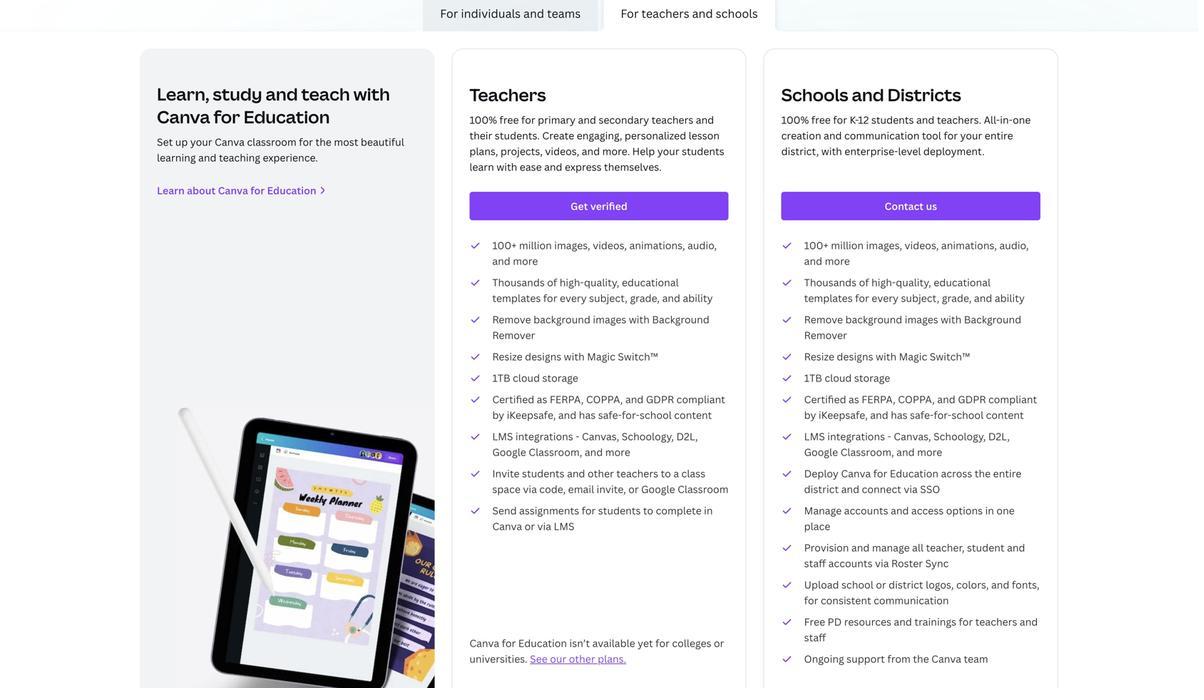 Task type: locate. For each thing, give the bounding box(es) containing it.
or
[[629, 483, 639, 496], [525, 520, 535, 533], [876, 578, 887, 592], [714, 637, 725, 650]]

compliant
[[677, 393, 726, 406], [989, 393, 1038, 406]]

cloud for and
[[825, 371, 852, 385]]

0 vertical spatial entire
[[985, 129, 1014, 142]]

1 staff from the top
[[805, 557, 826, 570]]

1 horizontal spatial classroom,
[[841, 446, 895, 459]]

schoology, for free
[[622, 430, 674, 443]]

google
[[493, 446, 526, 459], [805, 446, 838, 459], [642, 483, 675, 496]]

ferpa,
[[550, 393, 584, 406], [862, 393, 896, 406]]

videos, down the us
[[905, 239, 939, 252]]

students inside schools and districts 100% free for k-12 students and teachers. all-in-one creation and communication tool for your entire district, with enterprise-level deployment.
[[872, 113, 914, 127]]

lms integrations - canvas, schoology, d2l, google classroom, and more up "deploy canva for education across the entire district and connect via sso"
[[805, 430, 1010, 459]]

coppa,
[[586, 393, 623, 406], [898, 393, 935, 406]]

every
[[560, 291, 587, 305], [872, 291, 899, 305]]

get verified link
[[470, 192, 729, 220]]

1 compliant from the left
[[677, 393, 726, 406]]

1 1tb cloud storage from the left
[[493, 371, 579, 385]]

1 horizontal spatial images
[[905, 313, 939, 326]]

2 images from the left
[[905, 313, 939, 326]]

canvas, up invite students and other teachers to a class space via code, email invite, or google classroom
[[582, 430, 619, 443]]

free up students.
[[500, 113, 519, 127]]

with inside schools and districts 100% free for k-12 students and teachers. all-in-one creation and communication tool for your entire district, with enterprise-level deployment.
[[822, 144, 842, 158]]

canva
[[157, 105, 210, 128], [215, 135, 245, 149], [218, 184, 248, 197], [841, 467, 871, 481], [493, 520, 522, 533], [470, 637, 500, 650], [932, 652, 962, 666]]

0 horizontal spatial as
[[537, 393, 548, 406]]

2 grade, from the left
[[942, 291, 972, 305]]

- for free
[[576, 430, 580, 443]]

2 1tb from the left
[[805, 371, 823, 385]]

education up classroom at the left
[[244, 105, 330, 128]]

canva up universities.
[[470, 637, 500, 650]]

classroom, up connect
[[841, 446, 895, 459]]

google up invite
[[493, 446, 526, 459]]

1 canvas, from the left
[[582, 430, 619, 443]]

0 horizontal spatial lms integrations - canvas, schoology, d2l, google classroom, and more
[[493, 430, 698, 459]]

every for free
[[560, 291, 587, 305]]

2 100+ from the left
[[805, 239, 829, 252]]

2 canvas, from the left
[[894, 430, 932, 443]]

0 horizontal spatial every
[[560, 291, 587, 305]]

2 content from the left
[[986, 408, 1024, 422]]

accounts down connect
[[844, 504, 889, 518]]

2 ferpa, from the left
[[862, 393, 896, 406]]

from
[[888, 652, 911, 666]]

canva left team
[[932, 652, 962, 666]]

2 designs from the left
[[837, 350, 874, 364]]

a tablet showing canva for education being used to design classroom materials image
[[178, 408, 572, 688]]

1 horizontal spatial resize designs with magic switch™
[[805, 350, 971, 364]]

0 vertical spatial district
[[805, 483, 839, 496]]

1 d2l, from the left
[[677, 430, 698, 443]]

1 educational from the left
[[622, 276, 679, 289]]

1 animations, from the left
[[630, 239, 685, 252]]

staff inside provision and manage all teacher, student and staff accounts via roster sync
[[805, 557, 826, 570]]

via
[[523, 483, 537, 496], [904, 483, 918, 496], [538, 520, 552, 533], [875, 557, 889, 570]]

thousands of high-quality, educational templates for every subject, grade, and ability for free
[[493, 276, 713, 305]]

1 ikeepsafe, from the left
[[507, 408, 556, 422]]

0 horizontal spatial classroom,
[[529, 446, 582, 459]]

1 of from the left
[[547, 276, 557, 289]]

with inside the learn, study and teach with canva for education set up your canva classroom for the most beautiful learning and teaching experience.
[[354, 82, 390, 106]]

communication up free pd resources and trainings for teachers and staff
[[874, 594, 949, 608]]

1 horizontal spatial ferpa,
[[862, 393, 896, 406]]

canva down send
[[493, 520, 522, 533]]

0 horizontal spatial district
[[805, 483, 839, 496]]

1 horizontal spatial lms
[[554, 520, 575, 533]]

0 horizontal spatial lms
[[493, 430, 513, 443]]

1 horizontal spatial 100+
[[805, 239, 829, 252]]

for- up invite students and other teachers to a class space via code, email invite, or google classroom
[[622, 408, 640, 422]]

communication inside upload school or district logos, colors, and fonts, for consistent communication
[[874, 594, 949, 608]]

switch™ for free
[[618, 350, 659, 364]]

1 horizontal spatial background
[[964, 313, 1022, 326]]

1 vertical spatial to
[[643, 504, 654, 518]]

0 vertical spatial accounts
[[844, 504, 889, 518]]

ikeepsafe, up deploy on the bottom of the page
[[819, 408, 868, 422]]

projects,
[[501, 144, 543, 158]]

1 has from the left
[[579, 408, 596, 422]]

ikeepsafe, for and
[[819, 408, 868, 422]]

2 educational from the left
[[934, 276, 991, 289]]

communication up enterprise-
[[845, 129, 920, 142]]

1 for- from the left
[[622, 408, 640, 422]]

0 horizontal spatial templates
[[493, 291, 541, 305]]

your down "teachers."
[[961, 129, 983, 142]]

2 classroom, from the left
[[841, 446, 895, 459]]

1 horizontal spatial by
[[805, 408, 817, 422]]

accounts inside manage accounts and access options in one place
[[844, 504, 889, 518]]

students down the lesson
[[682, 144, 725, 158]]

ability for schools and districts
[[995, 291, 1025, 305]]

students right 12
[[872, 113, 914, 127]]

videos, down create
[[545, 144, 580, 158]]

0 horizontal spatial remove
[[493, 313, 531, 326]]

1 horizontal spatial grade,
[[942, 291, 972, 305]]

entire down all-
[[985, 129, 1014, 142]]

educational for free
[[622, 276, 679, 289]]

d2l, for districts
[[989, 430, 1010, 443]]

lms up invite
[[493, 430, 513, 443]]

of for free
[[547, 276, 557, 289]]

1 horizontal spatial thousands
[[805, 276, 857, 289]]

remover for and
[[805, 329, 847, 342]]

1 horizontal spatial gdpr
[[958, 393, 986, 406]]

canva inside "deploy canva for education across the entire district and connect via sso"
[[841, 467, 871, 481]]

1 vertical spatial the
[[975, 467, 991, 481]]

to left a on the right bottom of the page
[[661, 467, 671, 481]]

1 vertical spatial communication
[[874, 594, 949, 608]]

0 horizontal spatial safe-
[[598, 408, 622, 422]]

of
[[547, 276, 557, 289], [859, 276, 869, 289]]

2 ikeepsafe, from the left
[[819, 408, 868, 422]]

your inside teachers 100% free for primary and secondary teachers and their students. create engaging, personalized lesson plans, projects, videos, and more. help your students learn with ease and express themselves.
[[658, 144, 680, 158]]

for for for individuals and teams
[[440, 6, 458, 21]]

0 horizontal spatial by
[[493, 408, 505, 422]]

1 safe- from the left
[[598, 408, 622, 422]]

via down assignments
[[538, 520, 552, 533]]

canvas, for districts
[[894, 430, 932, 443]]

0 horizontal spatial your
[[190, 135, 212, 149]]

certified
[[493, 393, 535, 406], [805, 393, 847, 406]]

1 subject, from the left
[[589, 291, 628, 305]]

via inside "deploy canva for education across the entire district and connect via sso"
[[904, 483, 918, 496]]

or down assignments
[[525, 520, 535, 533]]

coppa, for districts
[[898, 393, 935, 406]]

2 schoology, from the left
[[934, 430, 986, 443]]

1 horizontal spatial district
[[889, 578, 924, 592]]

2 million from the left
[[831, 239, 864, 252]]

for for for teachers and schools
[[621, 6, 639, 21]]

district inside "deploy canva for education across the entire district and connect via sso"
[[805, 483, 839, 496]]

2 resize from the left
[[805, 350, 835, 364]]

content for districts
[[986, 408, 1024, 422]]

1 in from the left
[[704, 504, 713, 518]]

roster
[[892, 557, 923, 570]]

0 horizontal spatial background
[[652, 313, 710, 326]]

or inside send assignments for students to complete in canva or via lms
[[525, 520, 535, 533]]

0 horizontal spatial 100+ million images, videos, animations, audio, and more
[[493, 239, 717, 268]]

animations,
[[630, 239, 685, 252], [942, 239, 997, 252]]

- up "deploy canva for education across the entire district and connect via sso"
[[888, 430, 892, 443]]

1 horizontal spatial remover
[[805, 329, 847, 342]]

or inside invite students and other teachers to a class space via code, email invite, or google classroom
[[629, 483, 639, 496]]

lms down assignments
[[554, 520, 575, 533]]

1 by from the left
[[493, 408, 505, 422]]

1 schoology, from the left
[[622, 430, 674, 443]]

1 horizontal spatial to
[[661, 467, 671, 481]]

0 horizontal spatial grade,
[[630, 291, 660, 305]]

remove background images with background remover
[[493, 313, 710, 342], [805, 313, 1022, 342]]

canva inside send assignments for students to complete in canva or via lms
[[493, 520, 522, 533]]

ikeepsafe, for 100%
[[507, 408, 556, 422]]

remove for 100%
[[493, 313, 531, 326]]

space
[[493, 483, 521, 496]]

for
[[214, 105, 240, 128], [521, 113, 536, 127], [834, 113, 848, 127], [944, 129, 958, 142], [299, 135, 313, 149], [251, 184, 265, 197], [543, 291, 558, 305], [856, 291, 870, 305], [874, 467, 888, 481], [582, 504, 596, 518], [805, 594, 819, 608], [959, 615, 973, 629], [502, 637, 516, 650], [656, 637, 670, 650]]

1 horizontal spatial certified as ferpa, coppa, and gdpr compliant by ikeepsafe, and has safe-for-school content
[[805, 393, 1038, 422]]

teachers
[[642, 6, 690, 21], [652, 113, 694, 127], [617, 467, 659, 481], [976, 615, 1018, 629]]

other down "isn't"
[[569, 652, 596, 666]]

d2l,
[[677, 430, 698, 443], [989, 430, 1010, 443]]

0 horizontal spatial designs
[[525, 350, 562, 364]]

free up "creation"
[[812, 113, 831, 127]]

million for and
[[831, 239, 864, 252]]

1 horizontal spatial google
[[642, 483, 675, 496]]

canvas,
[[582, 430, 619, 443], [894, 430, 932, 443]]

100%
[[470, 113, 497, 127], [782, 113, 809, 127]]

educational for districts
[[934, 276, 991, 289]]

free inside teachers 100% free for primary and secondary teachers and their students. create engaging, personalized lesson plans, projects, videos, and more. help your students learn with ease and express themselves.
[[500, 113, 519, 127]]

0 horizontal spatial certified
[[493, 393, 535, 406]]

million for 100%
[[519, 239, 552, 252]]

google up deploy on the bottom of the page
[[805, 446, 838, 459]]

entire
[[985, 129, 1014, 142], [994, 467, 1022, 481]]

0 horizontal spatial d2l,
[[677, 430, 698, 443]]

staff inside free pd resources and trainings for teachers and staff
[[805, 631, 826, 645]]

100+ million images, videos, animations, audio, and more down contact us link
[[805, 239, 1029, 268]]

0 horizontal spatial school
[[640, 408, 672, 422]]

schoology, up across
[[934, 430, 986, 443]]

in down classroom
[[704, 504, 713, 518]]

ikeepsafe, up invite
[[507, 408, 556, 422]]

accounts inside provision and manage all teacher, student and staff accounts via roster sync
[[829, 557, 873, 570]]

2 remover from the left
[[805, 329, 847, 342]]

0 horizontal spatial 1tb cloud storage
[[493, 371, 579, 385]]

1 horizontal spatial the
[[913, 652, 929, 666]]

1 certified from the left
[[493, 393, 535, 406]]

2 of from the left
[[859, 276, 869, 289]]

your right up
[[190, 135, 212, 149]]

0 horizontal spatial has
[[579, 408, 596, 422]]

background for free
[[534, 313, 591, 326]]

communication
[[845, 129, 920, 142], [874, 594, 949, 608]]

1 coppa, from the left
[[586, 393, 623, 406]]

education up sso at the bottom of the page
[[890, 467, 939, 481]]

1 horizontal spatial images,
[[867, 239, 903, 252]]

the right across
[[975, 467, 991, 481]]

2 high- from the left
[[872, 276, 896, 289]]

1 horizontal spatial million
[[831, 239, 864, 252]]

1 cloud from the left
[[513, 371, 540, 385]]

other up invite,
[[588, 467, 614, 481]]

1 100% from the left
[[470, 113, 497, 127]]

your
[[961, 129, 983, 142], [190, 135, 212, 149], [658, 144, 680, 158]]

2 every from the left
[[872, 291, 899, 305]]

2 100% from the left
[[782, 113, 809, 127]]

classroom, up code,
[[529, 446, 582, 459]]

for inside free pd resources and trainings for teachers and staff
[[959, 615, 973, 629]]

0 horizontal spatial canvas,
[[582, 430, 619, 443]]

integrations up deploy on the bottom of the page
[[828, 430, 885, 443]]

set
[[157, 135, 173, 149]]

1 horizontal spatial 1tb cloud storage
[[805, 371, 891, 385]]

lms integrations - canvas, schoology, d2l, google classroom, and more
[[493, 430, 698, 459], [805, 430, 1010, 459]]

0 horizontal spatial google
[[493, 446, 526, 459]]

lms integrations - canvas, schoology, d2l, google classroom, and more for free
[[493, 430, 698, 459]]

0 horizontal spatial remover
[[493, 329, 535, 342]]

100% inside schools and districts 100% free for k-12 students and teachers. all-in-one creation and communication tool for your entire district, with enterprise-level deployment.
[[782, 113, 809, 127]]

the right the from
[[913, 652, 929, 666]]

the
[[316, 135, 332, 149], [975, 467, 991, 481], [913, 652, 929, 666]]

audio, for schools and districts
[[1000, 239, 1029, 252]]

to inside invite students and other teachers to a class space via code, email invite, or google classroom
[[661, 467, 671, 481]]

2 storage from the left
[[855, 371, 891, 385]]

2 ability from the left
[[995, 291, 1025, 305]]

designs for free
[[525, 350, 562, 364]]

or right invite,
[[629, 483, 639, 496]]

1 horizontal spatial 100%
[[782, 113, 809, 127]]

support
[[847, 652, 885, 666]]

2 d2l, from the left
[[989, 430, 1010, 443]]

teachers inside button
[[642, 6, 690, 21]]

2 images, from the left
[[867, 239, 903, 252]]

100+ for and
[[805, 239, 829, 252]]

2 for from the left
[[621, 6, 639, 21]]

for right the teams
[[621, 6, 639, 21]]

get
[[571, 199, 588, 213]]

education inside the learn, study and teach with canva for education set up your canva classroom for the most beautiful learning and teaching experience.
[[244, 105, 330, 128]]

0 horizontal spatial in
[[704, 504, 713, 518]]

1 horizontal spatial for-
[[934, 408, 952, 422]]

0 vertical spatial the
[[316, 135, 332, 149]]

0 vertical spatial communication
[[845, 129, 920, 142]]

1 remove background images with background remover from the left
[[493, 313, 710, 342]]

canva up connect
[[841, 467, 871, 481]]

1 horizontal spatial audio,
[[1000, 239, 1029, 252]]

images, down get in the left of the page
[[555, 239, 591, 252]]

ikeepsafe,
[[507, 408, 556, 422], [819, 408, 868, 422]]

upload
[[805, 578, 839, 592]]

thousands
[[493, 276, 545, 289], [805, 276, 857, 289]]

2 remove from the left
[[805, 313, 843, 326]]

100% up their
[[470, 113, 497, 127]]

via down manage
[[875, 557, 889, 570]]

lms up deploy on the bottom of the page
[[805, 430, 825, 443]]

1 resize designs with magic switch™ from the left
[[493, 350, 659, 364]]

via left sso at the bottom of the page
[[904, 483, 918, 496]]

education inside the "canva for education isn't available yet for colleges or universities."
[[519, 637, 567, 650]]

2 integrations from the left
[[828, 430, 885, 443]]

1 horizontal spatial canvas,
[[894, 430, 932, 443]]

1 as from the left
[[537, 393, 548, 406]]

1 horizontal spatial templates
[[805, 291, 853, 305]]

grade,
[[630, 291, 660, 305], [942, 291, 972, 305]]

2 horizontal spatial google
[[805, 446, 838, 459]]

safe- for free
[[598, 408, 622, 422]]

in inside manage accounts and access options in one place
[[986, 504, 995, 518]]

teachers inside invite students and other teachers to a class space via code, email invite, or google classroom
[[617, 467, 659, 481]]

1 designs from the left
[[525, 350, 562, 364]]

safe- up "deploy canva for education across the entire district and connect via sso"
[[910, 408, 934, 422]]

of for districts
[[859, 276, 869, 289]]

the left most
[[316, 135, 332, 149]]

2 subject, from the left
[[901, 291, 940, 305]]

about
[[187, 184, 216, 197]]

1 quality, from the left
[[584, 276, 620, 289]]

1 horizontal spatial certified
[[805, 393, 847, 406]]

2 lms integrations - canvas, schoology, d2l, google classroom, and more from the left
[[805, 430, 1010, 459]]

canva up teaching on the top left of page
[[215, 135, 245, 149]]

videos,
[[545, 144, 580, 158], [593, 239, 627, 252], [905, 239, 939, 252]]

1 horizontal spatial lms integrations - canvas, schoology, d2l, google classroom, and more
[[805, 430, 1010, 459]]

2 in from the left
[[986, 504, 995, 518]]

1 horizontal spatial videos,
[[593, 239, 627, 252]]

staff down free
[[805, 631, 826, 645]]

1tb for 100%
[[493, 371, 511, 385]]

images, for districts
[[867, 239, 903, 252]]

1 horizontal spatial 1tb
[[805, 371, 823, 385]]

0 horizontal spatial gdpr
[[646, 393, 674, 406]]

2 certified from the left
[[805, 393, 847, 406]]

resize designs with magic switch™ for districts
[[805, 350, 971, 364]]

images
[[593, 313, 627, 326], [905, 313, 939, 326]]

1 free from the left
[[500, 113, 519, 127]]

1 1tb from the left
[[493, 371, 511, 385]]

2 1tb cloud storage from the left
[[805, 371, 891, 385]]

assignments
[[519, 504, 579, 518]]

1 horizontal spatial resize
[[805, 350, 835, 364]]

lms integrations - canvas, schoology, d2l, google classroom, and more up invite students and other teachers to a class space via code, email invite, or google classroom
[[493, 430, 698, 459]]

ferpa, for free
[[550, 393, 584, 406]]

images, for free
[[555, 239, 591, 252]]

0 horizontal spatial educational
[[622, 276, 679, 289]]

quality, for districts
[[896, 276, 932, 289]]

ability
[[683, 291, 713, 305], [995, 291, 1025, 305]]

quality,
[[584, 276, 620, 289], [896, 276, 932, 289]]

2 cloud from the left
[[825, 371, 852, 385]]

2 100+ million images, videos, animations, audio, and more from the left
[[805, 239, 1029, 268]]

for inside "deploy canva for education across the entire district and connect via sso"
[[874, 467, 888, 481]]

for
[[440, 6, 458, 21], [621, 6, 639, 21]]

safe- up invite students and other teachers to a class space via code, email invite, or google classroom
[[598, 408, 622, 422]]

2 thousands of high-quality, educational templates for every subject, grade, and ability from the left
[[805, 276, 1025, 305]]

1tb for and
[[805, 371, 823, 385]]

0 horizontal spatial switch™
[[618, 350, 659, 364]]

1 images, from the left
[[555, 239, 591, 252]]

magic for free
[[587, 350, 616, 364]]

learn
[[470, 160, 494, 174]]

via inside send assignments for students to complete in canva or via lms
[[538, 520, 552, 533]]

2 free from the left
[[812, 113, 831, 127]]

0 horizontal spatial 100%
[[470, 113, 497, 127]]

1 integrations from the left
[[516, 430, 573, 443]]

100+ million images, videos, animations, audio, and more down verified
[[493, 239, 717, 268]]

or down manage
[[876, 578, 887, 592]]

district down roster
[[889, 578, 924, 592]]

0 horizontal spatial 1tb
[[493, 371, 511, 385]]

1 resize from the left
[[493, 350, 523, 364]]

one inside manage accounts and access options in one place
[[997, 504, 1015, 518]]

for- up across
[[934, 408, 952, 422]]

1 templates from the left
[[493, 291, 541, 305]]

one right all-
[[1013, 113, 1031, 127]]

has up invite students and other teachers to a class space via code, email invite, or google classroom
[[579, 408, 596, 422]]

1 horizontal spatial every
[[872, 291, 899, 305]]

1 horizontal spatial subject,
[[901, 291, 940, 305]]

videos, down verified
[[593, 239, 627, 252]]

1 horizontal spatial remove background images with background remover
[[805, 313, 1022, 342]]

1 horizontal spatial animations,
[[942, 239, 997, 252]]

by up invite
[[493, 408, 505, 422]]

2 as from the left
[[849, 393, 860, 406]]

has up "deploy canva for education across the entire district and connect via sso"
[[891, 408, 908, 422]]

with inside teachers 100% free for primary and secondary teachers and their students. create engaging, personalized lesson plans, projects, videos, and more. help your students learn with ease and express themselves.
[[497, 160, 518, 174]]

2 quality, from the left
[[896, 276, 932, 289]]

2 resize designs with magic switch™ from the left
[[805, 350, 971, 364]]

canvas, up "deploy canva for education across the entire district and connect via sso"
[[894, 430, 932, 443]]

individuals
[[461, 6, 521, 21]]

options
[[947, 504, 983, 518]]

2 by from the left
[[805, 408, 817, 422]]

entire right across
[[994, 467, 1022, 481]]

switch™
[[618, 350, 659, 364], [930, 350, 971, 364]]

teachers 100% free for primary and secondary teachers and their students. create engaging, personalized lesson plans, projects, videos, and more. help your students learn with ease and express themselves.
[[470, 83, 725, 174]]

teachers inside free pd resources and trainings for teachers and staff
[[976, 615, 1018, 629]]

1 switch™ from the left
[[618, 350, 659, 364]]

consistent
[[821, 594, 872, 608]]

images, down the contact
[[867, 239, 903, 252]]

1 - from the left
[[576, 430, 580, 443]]

study
[[213, 82, 262, 106]]

2 animations, from the left
[[942, 239, 997, 252]]

remover
[[493, 329, 535, 342], [805, 329, 847, 342]]

or right colleges
[[714, 637, 725, 650]]

lms for 100%
[[493, 430, 513, 443]]

1 background from the left
[[652, 313, 710, 326]]

1 horizontal spatial of
[[859, 276, 869, 289]]

2 compliant from the left
[[989, 393, 1038, 406]]

100% up "creation"
[[782, 113, 809, 127]]

teachers.
[[937, 113, 982, 127]]

as for free
[[537, 393, 548, 406]]

grade, for districts
[[942, 291, 972, 305]]

google down a on the right bottom of the page
[[642, 483, 675, 496]]

1 horizontal spatial high-
[[872, 276, 896, 289]]

1 magic from the left
[[587, 350, 616, 364]]

1 horizontal spatial free
[[812, 113, 831, 127]]

content for free
[[674, 408, 712, 422]]

to inside send assignments for students to complete in canva or via lms
[[643, 504, 654, 518]]

1 storage from the left
[[543, 371, 579, 385]]

1 ability from the left
[[683, 291, 713, 305]]

via left code,
[[523, 483, 537, 496]]

create
[[543, 129, 575, 142]]

thousands for 100%
[[493, 276, 545, 289]]

2 safe- from the left
[[910, 408, 934, 422]]

2 has from the left
[[891, 408, 908, 422]]

1 horizontal spatial coppa,
[[898, 393, 935, 406]]

1 horizontal spatial designs
[[837, 350, 874, 364]]

1 horizontal spatial ability
[[995, 291, 1025, 305]]

education up see
[[519, 637, 567, 650]]

compliant for free
[[677, 393, 726, 406]]

2 staff from the top
[[805, 631, 826, 645]]

1 100+ million images, videos, animations, audio, and more from the left
[[493, 239, 717, 268]]

staff down provision
[[805, 557, 826, 570]]

animations, down the get verified link
[[630, 239, 685, 252]]

100+
[[493, 239, 517, 252], [805, 239, 829, 252]]

classroom,
[[529, 446, 582, 459], [841, 446, 895, 459]]

your down personalized
[[658, 144, 680, 158]]

see our other plans. link
[[530, 652, 627, 666]]

2 magic from the left
[[899, 350, 928, 364]]

has for free
[[579, 408, 596, 422]]

2 certified as ferpa, coppa, and gdpr compliant by ikeepsafe, and has safe-for-school content from the left
[[805, 393, 1038, 422]]

students down invite,
[[598, 504, 641, 518]]

- up "email"
[[576, 430, 580, 443]]

background
[[534, 313, 591, 326], [846, 313, 903, 326]]

students up code,
[[522, 467, 565, 481]]

one right options
[[997, 504, 1015, 518]]

2 remove background images with background remover from the left
[[805, 313, 1022, 342]]

by up deploy on the bottom of the page
[[805, 408, 817, 422]]

1 thousands of high-quality, educational templates for every subject, grade, and ability from the left
[[493, 276, 713, 305]]

the inside the learn, study and teach with canva for education set up your canva classroom for the most beautiful learning and teaching experience.
[[316, 135, 332, 149]]

as
[[537, 393, 548, 406], [849, 393, 860, 406]]

schoology, for districts
[[934, 430, 986, 443]]

remove background images with background remover for districts
[[805, 313, 1022, 342]]

schoology, up a on the right bottom of the page
[[622, 430, 674, 443]]

2 coppa, from the left
[[898, 393, 935, 406]]

1 gdpr from the left
[[646, 393, 674, 406]]

deploy
[[805, 467, 839, 481]]

colleges
[[672, 637, 712, 650]]

0 horizontal spatial -
[[576, 430, 580, 443]]

google for 100%
[[493, 446, 526, 459]]

schools
[[782, 83, 849, 106]]

2 switch™ from the left
[[930, 350, 971, 364]]

1 million from the left
[[519, 239, 552, 252]]

accounts down provision
[[829, 557, 873, 570]]

0 horizontal spatial compliant
[[677, 393, 726, 406]]

resize
[[493, 350, 523, 364], [805, 350, 835, 364]]

1tb cloud storage for and
[[805, 371, 891, 385]]

0 horizontal spatial videos,
[[545, 144, 580, 158]]

2 horizontal spatial videos,
[[905, 239, 939, 252]]

2 background from the left
[[964, 313, 1022, 326]]

storage for free
[[543, 371, 579, 385]]

subject,
[[589, 291, 628, 305], [901, 291, 940, 305]]

ongoing
[[805, 652, 845, 666]]

0 horizontal spatial resize designs with magic switch™
[[493, 350, 659, 364]]

0 horizontal spatial audio,
[[688, 239, 717, 252]]

integrations up code,
[[516, 430, 573, 443]]

in right options
[[986, 504, 995, 518]]

switch™ for districts
[[930, 350, 971, 364]]

canva up up
[[157, 105, 210, 128]]

1 horizontal spatial in
[[986, 504, 995, 518]]

ease
[[520, 160, 542, 174]]

2 - from the left
[[888, 430, 892, 443]]

resize designs with magic switch™ for free
[[493, 350, 659, 364]]

sync
[[926, 557, 949, 570]]

entire inside "deploy canva for education across the entire district and connect via sso"
[[994, 467, 1022, 481]]

1 remove from the left
[[493, 313, 531, 326]]

0 horizontal spatial million
[[519, 239, 552, 252]]

2 thousands from the left
[[805, 276, 857, 289]]

contact us link
[[782, 192, 1041, 220]]

0 horizontal spatial high-
[[560, 276, 584, 289]]

0 vertical spatial staff
[[805, 557, 826, 570]]

2 audio, from the left
[[1000, 239, 1029, 252]]

for left individuals
[[440, 6, 458, 21]]

1 audio, from the left
[[688, 239, 717, 252]]

by
[[493, 408, 505, 422], [805, 408, 817, 422]]

1 remover from the left
[[493, 329, 535, 342]]

via inside invite students and other teachers to a class space via code, email invite, or google classroom
[[523, 483, 537, 496]]

canvas, for free
[[582, 430, 619, 443]]

district down deploy on the bottom of the page
[[805, 483, 839, 496]]

all
[[913, 541, 924, 555]]

via inside provision and manage all teacher, student and staff accounts via roster sync
[[875, 557, 889, 570]]

1 horizontal spatial remove
[[805, 313, 843, 326]]

1 horizontal spatial cloud
[[825, 371, 852, 385]]

in inside send assignments for students to complete in canva or via lms
[[704, 504, 713, 518]]

district inside upload school or district logos, colors, and fonts, for consistent communication
[[889, 578, 924, 592]]

for inside send assignments for students to complete in canva or via lms
[[582, 504, 596, 518]]

1 horizontal spatial your
[[658, 144, 680, 158]]

2 horizontal spatial your
[[961, 129, 983, 142]]

1 vertical spatial entire
[[994, 467, 1022, 481]]

1 horizontal spatial thousands of high-quality, educational templates for every subject, grade, and ability
[[805, 276, 1025, 305]]

and
[[524, 6, 544, 21], [692, 6, 713, 21], [266, 82, 298, 106], [852, 83, 884, 106], [578, 113, 596, 127], [696, 113, 714, 127], [917, 113, 935, 127], [824, 129, 842, 142], [582, 144, 600, 158], [198, 151, 217, 164], [544, 160, 563, 174], [493, 254, 511, 268], [805, 254, 823, 268], [662, 291, 681, 305], [975, 291, 993, 305], [626, 393, 644, 406], [938, 393, 956, 406], [559, 408, 577, 422], [871, 408, 889, 422], [585, 446, 603, 459], [897, 446, 915, 459], [567, 467, 585, 481], [842, 483, 860, 496], [891, 504, 909, 518], [852, 541, 870, 555], [1007, 541, 1026, 555], [992, 578, 1010, 592], [894, 615, 912, 629], [1020, 615, 1038, 629]]

animations, down contact us link
[[942, 239, 997, 252]]

0 horizontal spatial cloud
[[513, 371, 540, 385]]

to left the complete
[[643, 504, 654, 518]]

1 grade, from the left
[[630, 291, 660, 305]]

1 every from the left
[[560, 291, 587, 305]]

1 horizontal spatial magic
[[899, 350, 928, 364]]

0 horizontal spatial storage
[[543, 371, 579, 385]]

videos, for teachers
[[593, 239, 627, 252]]

more
[[513, 254, 538, 268], [825, 254, 850, 268], [606, 446, 631, 459], [918, 446, 943, 459]]

plans.
[[598, 652, 627, 666]]

0 horizontal spatial for-
[[622, 408, 640, 422]]

1 horizontal spatial as
[[849, 393, 860, 406]]

via for provision and manage all teacher, student and staff accounts via roster sync
[[875, 557, 889, 570]]

2 templates from the left
[[805, 291, 853, 305]]

send
[[493, 504, 517, 518]]



Task type: describe. For each thing, give the bounding box(es) containing it.
our
[[550, 652, 567, 666]]

your inside schools and districts 100% free for k-12 students and teachers. all-in-one creation and communication tool for your entire district, with enterprise-level deployment.
[[961, 129, 983, 142]]

100+ for 100%
[[493, 239, 517, 252]]

school for districts
[[952, 408, 984, 422]]

manage
[[872, 541, 910, 555]]

by for 100%
[[493, 408, 505, 422]]

learning
[[157, 151, 196, 164]]

background for districts
[[964, 313, 1022, 326]]

teacher,
[[926, 541, 965, 555]]

via for send assignments for students to complete in canva or via lms
[[538, 520, 552, 533]]

integrations for free
[[516, 430, 573, 443]]

certified for and
[[805, 393, 847, 406]]

students inside invite students and other teachers to a class space via code, email invite, or google classroom
[[522, 467, 565, 481]]

their
[[470, 129, 493, 142]]

ongoing support from the canva team
[[805, 652, 989, 666]]

google for and
[[805, 446, 838, 459]]

tool
[[922, 129, 942, 142]]

creation
[[782, 129, 822, 142]]

learn
[[157, 184, 185, 197]]

invite,
[[597, 483, 626, 496]]

colors,
[[957, 578, 989, 592]]

resources
[[845, 615, 892, 629]]

templates for 100%
[[493, 291, 541, 305]]

up
[[175, 135, 188, 149]]

logos,
[[926, 578, 954, 592]]

secondary
[[599, 113, 649, 127]]

the inside "deploy canva for education across the entire district and connect via sso"
[[975, 467, 991, 481]]

magic for districts
[[899, 350, 928, 364]]

classroom, for districts
[[841, 446, 895, 459]]

high- for districts
[[872, 276, 896, 289]]

school inside upload school or district logos, colors, and fonts, for consistent communication
[[842, 578, 874, 592]]

and inside invite students and other teachers to a class space via code, email invite, or google classroom
[[567, 467, 585, 481]]

by for and
[[805, 408, 817, 422]]

2 vertical spatial the
[[913, 652, 929, 666]]

designs for districts
[[837, 350, 874, 364]]

fonts,
[[1012, 578, 1040, 592]]

classroom
[[678, 483, 729, 496]]

upload school or district logos, colors, and fonts, for consistent communication
[[805, 578, 1040, 608]]

quality, for free
[[584, 276, 620, 289]]

place
[[805, 520, 831, 533]]

animations, for schools and districts
[[942, 239, 997, 252]]

k-
[[850, 113, 858, 127]]

district,
[[782, 144, 819, 158]]

team
[[964, 652, 989, 666]]

resize for 100%
[[493, 350, 523, 364]]

education down experience.
[[267, 184, 317, 197]]

background for free
[[652, 313, 710, 326]]

invite
[[493, 467, 520, 481]]

schools and districts 100% free for k-12 students and teachers. all-in-one creation and communication tool for your entire district, with enterprise-level deployment.
[[782, 83, 1031, 158]]

canva for education isn't available yet for colleges or universities.
[[470, 637, 725, 666]]

connect
[[862, 483, 902, 496]]

- for districts
[[888, 430, 892, 443]]

certified as ferpa, coppa, and gdpr compliant by ikeepsafe, and has safe-for-school content for districts
[[805, 393, 1038, 422]]

100% inside teachers 100% free for primary and secondary teachers and their students. create engaging, personalized lesson plans, projects, videos, and more. help your students learn with ease and express themselves.
[[470, 113, 497, 127]]

personalized
[[625, 129, 686, 142]]

teach
[[301, 82, 350, 106]]

12
[[858, 113, 869, 127]]

lesson
[[689, 129, 720, 142]]

other inside invite students and other teachers to a class space via code, email invite, or google classroom
[[588, 467, 614, 481]]

class
[[682, 467, 706, 481]]

code,
[[540, 483, 566, 496]]

manage accounts and access options in one place
[[805, 504, 1015, 533]]

certified as ferpa, coppa, and gdpr compliant by ikeepsafe, and has safe-for-school content for free
[[493, 393, 726, 422]]

learn, study and teach with canva for education set up your canva classroom for the most beautiful learning and teaching experience.
[[157, 82, 404, 164]]

remove for and
[[805, 313, 843, 326]]

more.
[[603, 144, 630, 158]]

1 vertical spatial other
[[569, 652, 596, 666]]

lms for and
[[805, 430, 825, 443]]

compliant for districts
[[989, 393, 1038, 406]]

videos, for schools
[[905, 239, 939, 252]]

manage
[[805, 504, 842, 518]]

teams
[[547, 6, 581, 21]]

entire inside schools and districts 100% free for k-12 students and teachers. all-in-one creation and communication tool for your entire district, with enterprise-level deployment.
[[985, 129, 1014, 142]]

integrations for districts
[[828, 430, 885, 443]]

remove background images with background remover for free
[[493, 313, 710, 342]]

see our other plans.
[[530, 652, 627, 666]]

deploy canva for education across the entire district and connect via sso
[[805, 467, 1022, 496]]

send assignments for students to complete in canva or via lms
[[493, 504, 713, 533]]

google inside invite students and other teachers to a class space via code, email invite, or google classroom
[[642, 483, 675, 496]]

engaging,
[[577, 129, 622, 142]]

for inside upload school or district logos, colors, and fonts, for consistent communication
[[805, 594, 819, 608]]

and inside manage accounts and access options in one place
[[891, 504, 909, 518]]

images for districts
[[905, 313, 939, 326]]

see
[[530, 652, 548, 666]]

your inside the learn, study and teach with canva for education set up your canva classroom for the most beautiful learning and teaching experience.
[[190, 135, 212, 149]]

canva right about
[[218, 184, 248, 197]]

d2l, for free
[[677, 430, 698, 443]]

subject, for districts
[[901, 291, 940, 305]]

learn about canva for education
[[157, 184, 317, 197]]

templates for and
[[805, 291, 853, 305]]

for teachers and schools button
[[598, 0, 781, 31]]

subject, for free
[[589, 291, 628, 305]]

1tb cloud storage for 100%
[[493, 371, 579, 385]]

communication inside schools and districts 100% free for k-12 students and teachers. all-in-one creation and communication tool for your entire district, with enterprise-level deployment.
[[845, 129, 920, 142]]

for inside teachers 100% free for primary and secondary teachers and their students. create engaging, personalized lesson plans, projects, videos, and more. help your students learn with ease and express themselves.
[[521, 113, 536, 127]]

coppa, for free
[[586, 393, 623, 406]]

yet
[[638, 637, 653, 650]]

express
[[565, 160, 602, 174]]

for- for districts
[[934, 408, 952, 422]]

has for districts
[[891, 408, 908, 422]]

ferpa, for districts
[[862, 393, 896, 406]]

as for districts
[[849, 393, 860, 406]]

universities.
[[470, 652, 528, 666]]

education inside "deploy canva for education across the entire district and connect via sso"
[[890, 467, 939, 481]]

complete
[[656, 504, 702, 518]]

contact us
[[885, 199, 938, 213]]

canva inside the "canva for education isn't available yet for colleges or universities."
[[470, 637, 500, 650]]

audio, for teachers
[[688, 239, 717, 252]]

background for districts
[[846, 313, 903, 326]]

level
[[898, 144, 921, 158]]

students inside teachers 100% free for primary and secondary teachers and their students. create engaging, personalized lesson plans, projects, videos, and more. help your students learn with ease and express themselves.
[[682, 144, 725, 158]]

or inside the "canva for education isn't available yet for colleges or universities."
[[714, 637, 725, 650]]

students.
[[495, 129, 540, 142]]

resize for and
[[805, 350, 835, 364]]

teachers inside teachers 100% free for primary and secondary teachers and their students. create engaging, personalized lesson plans, projects, videos, and more. help your students learn with ease and express themselves.
[[652, 113, 694, 127]]

gdpr for free
[[646, 393, 674, 406]]

gdpr for districts
[[958, 393, 986, 406]]

teaching
[[219, 151, 260, 164]]

100+ million images, videos, animations, audio, and more for districts
[[805, 239, 1029, 268]]

remover for 100%
[[493, 329, 535, 342]]

help
[[633, 144, 655, 158]]

ability for teachers
[[683, 291, 713, 305]]

for individuals and teams
[[440, 6, 581, 21]]

us
[[926, 199, 938, 213]]

for- for free
[[622, 408, 640, 422]]

available
[[593, 637, 635, 650]]

free inside schools and districts 100% free for k-12 students and teachers. all-in-one creation and communication tool for your entire district, with enterprise-level deployment.
[[812, 113, 831, 127]]

deployment.
[[924, 144, 985, 158]]

grade, for free
[[630, 291, 660, 305]]

verified
[[591, 199, 628, 213]]

beautiful
[[361, 135, 404, 149]]

plans,
[[470, 144, 498, 158]]

get verified
[[571, 199, 628, 213]]

animations, for teachers
[[630, 239, 685, 252]]

via for invite students and other teachers to a class space via code, email invite, or google classroom
[[523, 483, 537, 496]]

free pd resources and trainings for teachers and staff
[[805, 615, 1038, 645]]

provision
[[805, 541, 849, 555]]

in-
[[1000, 113, 1013, 127]]

pd
[[828, 615, 842, 629]]

cloud for 100%
[[513, 371, 540, 385]]

districts
[[888, 83, 962, 106]]

for teachers and schools
[[621, 6, 758, 21]]

student
[[967, 541, 1005, 555]]

and inside upload school or district logos, colors, and fonts, for consistent communication
[[992, 578, 1010, 592]]

high- for free
[[560, 276, 584, 289]]

videos, inside teachers 100% free for primary and secondary teachers and their students. create engaging, personalized lesson plans, projects, videos, and more. help your students learn with ease and express themselves.
[[545, 144, 580, 158]]

every for districts
[[872, 291, 899, 305]]

email
[[568, 483, 594, 496]]

classroom, for free
[[529, 446, 582, 459]]

and inside "deploy canva for education across the entire district and connect via sso"
[[842, 483, 860, 496]]

school for free
[[640, 408, 672, 422]]

lms integrations - canvas, schoology, d2l, google classroom, and more for districts
[[805, 430, 1010, 459]]

certified for 100%
[[493, 393, 535, 406]]

contact
[[885, 199, 924, 213]]

provision and manage all teacher, student and staff accounts via roster sync
[[805, 541, 1026, 570]]

most
[[334, 135, 358, 149]]

learn,
[[157, 82, 209, 106]]

thousands of high-quality, educational templates for every subject, grade, and ability for districts
[[805, 276, 1025, 305]]

learn about canva for education link
[[157, 183, 418, 198]]

a
[[674, 467, 679, 481]]

for individuals and teams button
[[417, 0, 598, 31]]

thousands for and
[[805, 276, 857, 289]]

invite students and other teachers to a class space via code, email invite, or google classroom
[[493, 467, 729, 496]]

students inside send assignments for students to complete in canva or via lms
[[598, 504, 641, 518]]

trainings
[[915, 615, 957, 629]]

teachers
[[470, 83, 546, 106]]

schools
[[716, 6, 758, 21]]

or inside upload school or district logos, colors, and fonts, for consistent communication
[[876, 578, 887, 592]]

storage for districts
[[855, 371, 891, 385]]

100+ million images, videos, animations, audio, and more for free
[[493, 239, 717, 268]]

safe- for districts
[[910, 408, 934, 422]]

all-
[[984, 113, 1000, 127]]

lms inside send assignments for students to complete in canva or via lms
[[554, 520, 575, 533]]

one inside schools and districts 100% free for k-12 students and teachers. all-in-one creation and communication tool for your entire district, with enterprise-level deployment.
[[1013, 113, 1031, 127]]



Task type: vqa. For each thing, say whether or not it's contained in the screenshot.
Starred
no



